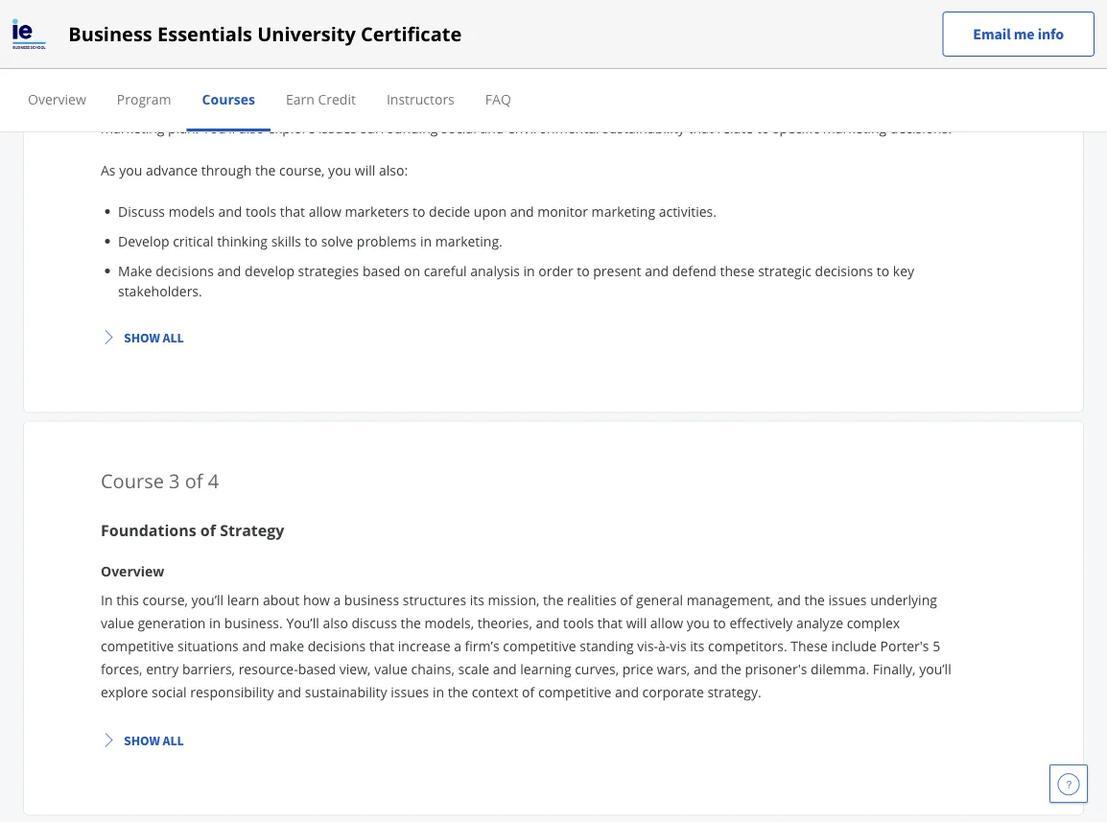 Task type: describe. For each thing, give the bounding box(es) containing it.
you'll inside in this course, you'll master the basic principles of marketing, including segmentation, targeting, and positioning, and learn the key elements of the marketing mix—product, price, promotion, and place—that enable a brand to implement a consistent and successful marketing plan. you'll also explore issues surrounding social and environmental sustainability that relate to specific marketing decisions.
[[202, 119, 235, 137]]

1 horizontal spatial its
[[690, 637, 705, 655]]

standing
[[580, 637, 634, 655]]

strategy
[[220, 519, 284, 540]]

curves,
[[575, 660, 619, 678]]

defend
[[672, 261, 717, 279]]

the down scale on the bottom of the page
[[448, 683, 468, 701]]

upon
[[474, 202, 507, 220]]

marketing down elements
[[101, 119, 165, 137]]

me
[[1014, 24, 1035, 44]]

thinking
[[217, 231, 268, 250]]

this for in this course, you'll learn about how a business structures its mission, the realities of general management, and the issues underlying value generation in business. you'll also discuss the models, theories, and tools that will allow you to effectively analyze complex competitive situations and make decisions that increase a firm's competitive standing vis-à-vis its competitors. these include porter's 5 forces, entry barriers, resource-based view, value chains, scale and learning curves, price wars, and the prisoner's dilemma. finally, you'll explore social responsibility and sustainability issues in the context of competitive and corporate strategy.
[[116, 591, 139, 609]]

learning
[[520, 660, 571, 678]]

1 horizontal spatial issues
[[391, 683, 429, 701]]

place—that
[[501, 96, 573, 114]]

list containing discuss models and tools that allow marketers to decide upon and monitor marketing activities.
[[108, 201, 972, 301]]

explore inside in this course, you'll learn about how a business structures its mission, the realities of general management, and the issues underlying value generation in business. you'll also discuss the models, theories, and tools that will allow you to effectively analyze complex competitive situations and make decisions that increase a firm's competitive standing vis-à-vis its competitors. these include porter's 5 forces, entry barriers, resource-based view, value chains, scale and learning curves, price wars, and the prisoner's dilemma. finally, you'll explore social responsibility and sustainability issues in the context of competitive and corporate strategy.
[[101, 683, 148, 701]]

competitive up forces,
[[101, 637, 174, 655]]

situations
[[178, 637, 239, 655]]

develop critical thinking skills to solve problems in marketing.
[[118, 231, 503, 250]]

faq
[[485, 90, 511, 108]]

critical
[[173, 231, 213, 250]]

generation
[[138, 614, 206, 632]]

overview link
[[28, 90, 86, 108]]

all for second show all dropdown button from the top of the page
[[163, 731, 184, 749]]

these
[[720, 261, 755, 279]]

sustainability inside in this course, you'll master the basic principles of marketing, including segmentation, targeting, and positioning, and learn the key elements of the marketing mix—product, price, promotion, and place—that enable a brand to implement a consistent and successful marketing plan. you'll also explore issues surrounding social and environmental sustainability that relate to specific marketing decisions.
[[603, 119, 685, 137]]

to inside in this course, you'll learn about how a business structures its mission, the realities of general management, and the issues underlying value generation in business. you'll also discuss the models, theories, and tools that will allow you to effectively analyze complex competitive situations and make decisions that increase a firm's competitive standing vis-à-vis its competitors. these include porter's 5 forces, entry barriers, resource-based view, value chains, scale and learning curves, price wars, and the prisoner's dilemma. finally, you'll explore social responsibility and sustainability issues in the context of competitive and corporate strategy.
[[713, 614, 726, 632]]

models,
[[425, 614, 474, 632]]

1 horizontal spatial you
[[328, 161, 351, 179]]

targeting,
[[639, 73, 698, 91]]

implement
[[691, 96, 759, 114]]

key inside in this course, you'll master the basic principles of marketing, including segmentation, targeting, and positioning, and learn the key elements of the marketing mix—product, price, promotion, and place—that enable a brand to implement a consistent and successful marketing plan. you'll also explore issues surrounding social and environmental sustainability that relate to specific marketing decisions.
[[893, 73, 914, 91]]

careful
[[424, 261, 467, 279]]

in inside "make decisions and develop strategies based on careful analysis in order to present and defend these strategic decisions to key stakeholders."
[[523, 261, 535, 279]]

3
[[169, 467, 180, 494]]

also inside in this course, you'll learn about how a business structures its mission, the realities of general management, and the issues underlying value generation in business. you'll also discuss the models, theories, and tools that will allow you to effectively analyze complex competitive situations and make decisions that increase a firm's competitive standing vis-à-vis its competitors. these include porter's 5 forces, entry barriers, resource-based view, value chains, scale and learning curves, price wars, and the prisoner's dilemma. finally, you'll explore social responsibility and sustainability issues in the context of competitive and corporate strategy.
[[323, 614, 348, 632]]

environmental
[[507, 119, 599, 137]]

tools inside in this course, you'll learn about how a business structures its mission, the realities of general management, and the issues underlying value generation in business. you'll also discuss the models, theories, and tools that will allow you to effectively analyze complex competitive situations and make decisions that increase a firm's competitive standing vis-à-vis its competitors. these include porter's 5 forces, entry barriers, resource-based view, value chains, scale and learning curves, price wars, and the prisoner's dilemma. finally, you'll explore social responsibility and sustainability issues in the context of competitive and corporate strategy.
[[563, 614, 594, 632]]

1 show all button from the top
[[93, 320, 192, 354]]

sustainability inside in this course, you'll learn about how a business structures its mission, the realities of general management, and the issues underlying value generation in business. you'll also discuss the models, theories, and tools that will allow you to effectively analyze complex competitive situations and make decisions that increase a firm's competitive standing vis-à-vis its competitors. these include porter's 5 forces, entry barriers, resource-based view, value chains, scale and learning curves, price wars, and the prisoner's dilemma. finally, you'll explore social responsibility and sustainability issues in the context of competitive and corporate strategy.
[[305, 683, 387, 701]]

solve
[[321, 231, 353, 250]]

credit
[[318, 90, 356, 108]]

5
[[933, 637, 940, 655]]

order
[[538, 261, 573, 279]]

strategy.
[[707, 683, 762, 701]]

of down the learning
[[522, 683, 535, 701]]

certificate menu element
[[12, 69, 1095, 131]]

a left brand
[[622, 96, 630, 114]]

the up successful
[[869, 73, 889, 91]]

about
[[263, 591, 300, 609]]

1 show all from the top
[[124, 328, 184, 346]]

of up the promotion,
[[398, 73, 411, 91]]

in up situations
[[209, 614, 221, 632]]

the right through on the left
[[255, 161, 276, 179]]

analysis
[[470, 261, 520, 279]]

in down "chains,"
[[433, 683, 444, 701]]

competitive up the learning
[[503, 637, 576, 655]]

that up standing at right
[[597, 614, 623, 632]]

allow inside in this course, you'll learn about how a business structures its mission, the realities of general management, and the issues underlying value generation in business. you'll also discuss the models, theories, and tools that will allow you to effectively analyze complex competitive situations and make decisions that increase a firm's competitive standing vis-à-vis its competitors. these include porter's 5 forces, entry barriers, resource-based view, value chains, scale and learning curves, price wars, and the prisoner's dilemma. finally, you'll explore social responsibility and sustainability issues in the context of competitive and corporate strategy.
[[650, 614, 683, 632]]

marketing down the master
[[202, 96, 266, 114]]

issues inside in this course, you'll master the basic principles of marketing, including segmentation, targeting, and positioning, and learn the key elements of the marketing mix—product, price, promotion, and place—that enable a brand to implement a consistent and successful marketing plan. you'll also explore issues surrounding social and environmental sustainability that relate to specific marketing decisions.
[[319, 119, 357, 137]]

vis
[[670, 637, 687, 655]]

develop
[[245, 261, 294, 279]]

earn credit link
[[286, 90, 356, 108]]

monitor
[[537, 202, 588, 220]]

courses
[[202, 90, 255, 108]]

strategic
[[758, 261, 812, 279]]

wars,
[[657, 660, 690, 678]]

and right wars,
[[694, 660, 717, 678]]

through
[[201, 161, 252, 179]]

price,
[[362, 96, 396, 114]]

segmentation,
[[545, 73, 635, 91]]

that down discuss
[[369, 637, 394, 655]]

tools inside list item
[[246, 202, 276, 220]]

strategies
[[298, 261, 359, 279]]

course, for master
[[142, 73, 188, 91]]

in this course, you'll learn about how a business structures its mission, the realities of general management, and the issues underlying value generation in business. you'll also discuss the models, theories, and tools that will allow you to effectively analyze complex competitive situations and make decisions that increase a firm's competitive standing vis-à-vis its competitors. these include porter's 5 forces, entry barriers, resource-based view, value chains, scale and learning curves, price wars, and the prisoner's dilemma. finally, you'll explore social responsibility and sustainability issues in the context of competitive and corporate strategy.
[[101, 591, 951, 701]]

in for in this course, you'll master the basic principles of marketing, including segmentation, targeting, and positioning, and learn the key elements of the marketing mix—product, price, promotion, and place—that enable a brand to implement a consistent and successful marketing plan. you'll also explore issues surrounding social and environmental sustainability that relate to specific marketing decisions.
[[101, 73, 113, 91]]

firm's
[[465, 637, 499, 655]]

entry
[[146, 660, 179, 678]]

business essentials university certificate
[[68, 21, 462, 47]]

and down faq link
[[480, 119, 504, 137]]

certificate
[[361, 21, 462, 47]]

problems
[[357, 231, 417, 250]]

barriers,
[[182, 660, 235, 678]]

based inside "make decisions and develop strategies based on careful analysis in order to present and defend these strategic decisions to key stakeholders."
[[363, 261, 400, 279]]

of up "plan."
[[162, 96, 175, 114]]

learn inside in this course, you'll learn about how a business structures its mission, the realities of general management, and the issues underlying value generation in business. you'll also discuss the models, theories, and tools that will allow you to effectively analyze complex competitive situations and make decisions that increase a firm's competitive standing vis-à-vis its competitors. these include porter's 5 forces, entry barriers, resource-based view, value chains, scale and learning curves, price wars, and the prisoner's dilemma. finally, you'll explore social responsibility and sustainability issues in the context of competitive and corporate strategy.
[[227, 591, 259, 609]]

mission,
[[488, 591, 540, 609]]

and down business.
[[242, 637, 266, 655]]

key inside "make decisions and develop strategies based on careful analysis in order to present and defend these strategic decisions to key stakeholders."
[[893, 261, 914, 279]]

vis-
[[637, 637, 658, 655]]

forces,
[[101, 660, 143, 678]]

a right how at the bottom
[[333, 591, 341, 609]]

this for in this course, you'll master the basic principles of marketing, including segmentation, targeting, and positioning, and learn the key elements of the marketing mix—product, price, promotion, and place—that enable a brand to implement a consistent and successful marketing plan. you'll also explore issues surrounding social and environmental sustainability that relate to specific marketing decisions.
[[116, 73, 139, 91]]

and down including on the left
[[474, 96, 498, 114]]

faq link
[[485, 90, 511, 108]]

finally,
[[873, 660, 916, 678]]

course 3 of 4
[[101, 467, 219, 494]]

theories,
[[478, 614, 532, 632]]

present
[[593, 261, 641, 279]]

instructors link
[[387, 90, 455, 108]]

1 vertical spatial value
[[374, 660, 408, 678]]

and left defend
[[645, 261, 669, 279]]

of right 3
[[185, 467, 203, 494]]

the up "plan."
[[178, 96, 199, 114]]

decide
[[429, 202, 470, 220]]

all for 2nd show all dropdown button from the bottom of the page
[[163, 328, 184, 346]]

the left basic
[[275, 73, 295, 91]]

earn credit
[[286, 90, 356, 108]]

1 show from the top
[[124, 328, 160, 346]]

course
[[101, 467, 164, 494]]

0 vertical spatial overview
[[101, 44, 164, 62]]

corporate
[[642, 683, 704, 701]]

complex
[[847, 614, 900, 632]]

ie business school image
[[12, 19, 45, 49]]

decisions inside in this course, you'll learn about how a business structures its mission, the realities of general management, and the issues underlying value generation in business. you'll also discuss the models, theories, and tools that will allow you to effectively analyze complex competitive situations and make decisions that increase a firm's competitive standing vis-à-vis its competitors. these include porter's 5 forces, entry barriers, resource-based view, value chains, scale and learning curves, price wars, and the prisoner's dilemma. finally, you'll explore social responsibility and sustainability issues in the context of competitive and corporate strategy.
[[308, 637, 366, 655]]

specific
[[773, 119, 819, 137]]

responsibility
[[190, 683, 274, 701]]

and up 'consistent'
[[805, 73, 829, 91]]

develop
[[118, 231, 169, 250]]

explore inside in this course, you'll master the basic principles of marketing, including segmentation, targeting, and positioning, and learn the key elements of the marketing mix—product, price, promotion, and place—that enable a brand to implement a consistent and successful marketing plan. you'll also explore issues surrounding social and environmental sustainability that relate to specific marketing decisions.
[[268, 119, 315, 137]]

you'll for generation
[[191, 591, 224, 609]]

the left realities
[[543, 591, 564, 609]]

earn
[[286, 90, 314, 108]]

context
[[472, 683, 519, 701]]

you'll inside in this course, you'll learn about how a business structures its mission, the realities of general management, and the issues underlying value generation in business. you'll also discuss the models, theories, and tools that will allow you to effectively analyze complex competitive situations and make decisions that increase a firm's competitive standing vis-à-vis its competitors. these include porter's 5 forces, entry barriers, resource-based view, value chains, scale and learning curves, price wars, and the prisoner's dilemma. finally, you'll explore social responsibility and sustainability issues in the context of competitive and corporate strategy.
[[286, 614, 319, 632]]

a down models,
[[454, 637, 461, 655]]

make
[[270, 637, 304, 655]]

view,
[[339, 660, 371, 678]]

elements
[[101, 96, 159, 114]]



Task type: locate. For each thing, give the bounding box(es) containing it.
0 horizontal spatial based
[[298, 660, 336, 678]]

0 horizontal spatial allow
[[309, 202, 341, 220]]

in left the order on the top
[[523, 261, 535, 279]]

0 horizontal spatial decisions
[[156, 261, 214, 279]]

1 vertical spatial this
[[116, 591, 139, 609]]

2 horizontal spatial you
[[687, 614, 710, 632]]

marketing.
[[435, 231, 503, 250]]

based inside in this course, you'll learn about how a business structures its mission, the realities of general management, and the issues underlying value generation in business. you'll also discuss the models, theories, and tools that will allow you to effectively analyze complex competitive situations and make decisions that increase a firm's competitive standing vis-à-vis its competitors. these include porter's 5 forces, entry barriers, resource-based view, value chains, scale and learning curves, price wars, and the prisoner's dilemma. finally, you'll explore social responsibility and sustainability issues in the context of competitive and corporate strategy.
[[298, 660, 336, 678]]

0 vertical spatial this
[[116, 73, 139, 91]]

program
[[117, 90, 171, 108]]

of
[[398, 73, 411, 91], [162, 96, 175, 114], [185, 467, 203, 494], [200, 519, 216, 540], [620, 591, 633, 609], [522, 683, 535, 701]]

overview down ie business school "image"
[[28, 90, 86, 108]]

all down stakeholders.
[[163, 328, 184, 346]]

instructors
[[387, 90, 455, 108]]

marketing up present
[[592, 202, 655, 220]]

1 horizontal spatial also
[[323, 614, 348, 632]]

that down implement
[[688, 119, 714, 137]]

and down price
[[615, 683, 639, 701]]

issues down credit
[[319, 119, 357, 137]]

0 horizontal spatial issues
[[319, 119, 357, 137]]

based down make
[[298, 660, 336, 678]]

2 show all button from the top
[[93, 723, 192, 757]]

structures
[[403, 591, 466, 609]]

also down how at the bottom
[[323, 614, 348, 632]]

0 vertical spatial tools
[[246, 202, 276, 220]]

course, up elements
[[142, 73, 188, 91]]

show down forces,
[[124, 731, 160, 749]]

scale
[[458, 660, 489, 678]]

social
[[441, 119, 477, 137], [152, 683, 187, 701]]

show all button
[[93, 320, 192, 354], [93, 723, 192, 757]]

you
[[119, 161, 142, 179], [328, 161, 351, 179], [687, 614, 710, 632]]

overview up program
[[101, 44, 164, 62]]

you down management,
[[687, 614, 710, 632]]

and down mission,
[[536, 614, 560, 632]]

0 vertical spatial sustainability
[[603, 119, 685, 137]]

1 horizontal spatial will
[[626, 614, 647, 632]]

show down stakeholders.
[[124, 328, 160, 346]]

2 key from the top
[[893, 261, 914, 279]]

in inside in this course, you'll master the basic principles of marketing, including segmentation, targeting, and positioning, and learn the key elements of the marketing mix—product, price, promotion, and place—that enable a brand to implement a consistent and successful marketing plan. you'll also explore issues surrounding social and environmental sustainability that relate to specific marketing decisions.
[[101, 73, 113, 91]]

you left also:
[[328, 161, 351, 179]]

1 in from the top
[[101, 73, 113, 91]]

0 vertical spatial will
[[355, 161, 375, 179]]

1 horizontal spatial learn
[[833, 73, 865, 91]]

1 horizontal spatial sustainability
[[603, 119, 685, 137]]

1 vertical spatial also
[[323, 614, 348, 632]]

increase
[[398, 637, 450, 655]]

0 horizontal spatial tools
[[246, 202, 276, 220]]

2 horizontal spatial issues
[[828, 591, 867, 609]]

explore down forces,
[[101, 683, 148, 701]]

marketers
[[345, 202, 409, 220]]

in inside list item
[[420, 231, 432, 250]]

principles
[[334, 73, 395, 91]]

allow inside list item
[[309, 202, 341, 220]]

social down the promotion,
[[441, 119, 477, 137]]

show
[[124, 328, 160, 346], [124, 731, 160, 749]]

all down entry
[[163, 731, 184, 749]]

1 vertical spatial social
[[152, 683, 187, 701]]

this up elements
[[116, 73, 139, 91]]

1 vertical spatial allow
[[650, 614, 683, 632]]

you'll
[[202, 119, 235, 137], [286, 614, 319, 632]]

in inside in this course, you'll learn about how a business structures its mission, the realities of general management, and the issues underlying value generation in business. you'll also discuss the models, theories, and tools that will allow you to effectively analyze complex competitive situations and make decisions that increase a firm's competitive standing vis-à-vis its competitors. these include porter's 5 forces, entry barriers, resource-based view, value chains, scale and learning curves, price wars, and the prisoner's dilemma. finally, you'll explore social responsibility and sustainability issues in the context of competitive and corporate strategy.
[[101, 591, 113, 609]]

1 vertical spatial its
[[690, 637, 705, 655]]

in up forces,
[[101, 591, 113, 609]]

0 vertical spatial you'll
[[202, 119, 235, 137]]

email me info
[[973, 24, 1064, 44]]

a down positioning,
[[762, 96, 770, 114]]

tools
[[246, 202, 276, 220], [563, 614, 594, 632]]

develop critical thinking skills to solve problems in marketing. list item
[[118, 230, 972, 251]]

list
[[108, 201, 972, 301]]

email me info button
[[942, 12, 1095, 57]]

its right vis
[[690, 637, 705, 655]]

discuss models and tools that allow marketers to decide upon and monitor marketing activities.
[[118, 202, 717, 220]]

1 vertical spatial show all
[[124, 731, 184, 749]]

the up increase
[[401, 614, 421, 632]]

skills
[[271, 231, 301, 250]]

0 horizontal spatial will
[[355, 161, 375, 179]]

and up effectively
[[777, 591, 801, 609]]

tools up thinking
[[246, 202, 276, 220]]

1 key from the top
[[893, 73, 914, 91]]

as
[[101, 161, 116, 179]]

of left strategy
[[200, 519, 216, 540]]

will inside in this course, you'll learn about how a business structures its mission, the realities of general management, and the issues underlying value generation in business. you'll also discuss the models, theories, and tools that will allow you to effectively analyze complex competitive situations and make decisions that increase a firm's competitive standing vis-à-vis its competitors. these include porter's 5 forces, entry barriers, resource-based view, value chains, scale and learning curves, price wars, and the prisoner's dilemma. finally, you'll explore social responsibility and sustainability issues in the context of competitive and corporate strategy.
[[626, 614, 647, 632]]

this inside in this course, you'll learn about how a business structures its mission, the realities of general management, and the issues underlying value generation in business. you'll also discuss the models, theories, and tools that will allow you to effectively analyze complex competitive situations and make decisions that increase a firm's competitive standing vis-à-vis its competitors. these include porter's 5 forces, entry barriers, resource-based view, value chains, scale and learning curves, price wars, and the prisoner's dilemma. finally, you'll explore social responsibility and sustainability issues in the context of competitive and corporate strategy.
[[116, 591, 139, 609]]

master
[[227, 73, 271, 91]]

you'll for marketing
[[191, 73, 224, 91]]

1 vertical spatial overview
[[28, 90, 86, 108]]

0 vertical spatial show all button
[[93, 320, 192, 354]]

show all button down entry
[[93, 723, 192, 757]]

1 all from the top
[[163, 328, 184, 346]]

tools down realities
[[563, 614, 594, 632]]

positioning,
[[729, 73, 802, 91]]

2 vertical spatial overview
[[101, 562, 164, 580]]

this up the generation
[[116, 591, 139, 609]]

you'll left the master
[[191, 73, 224, 91]]

0 vertical spatial show all
[[124, 328, 184, 346]]

1 horizontal spatial you'll
[[286, 614, 319, 632]]

1 horizontal spatial tools
[[563, 614, 594, 632]]

allow up solve on the top left of the page
[[309, 202, 341, 220]]

1 horizontal spatial value
[[374, 660, 408, 678]]

you'll inside in this course, you'll master the basic principles of marketing, including segmentation, targeting, and positioning, and learn the key elements of the marketing mix—product, price, promotion, and place—that enable a brand to implement a consistent and successful marketing plan. you'll also explore issues surrounding social and environmental sustainability that relate to specific marketing decisions.
[[191, 73, 224, 91]]

including
[[485, 73, 542, 91]]

enable
[[576, 96, 619, 114]]

0 vertical spatial social
[[441, 119, 477, 137]]

discuss
[[118, 202, 165, 220]]

effectively
[[730, 614, 793, 632]]

program link
[[117, 90, 171, 108]]

resource-
[[239, 660, 298, 678]]

this inside in this course, you'll master the basic principles of marketing, including segmentation, targeting, and positioning, and learn the key elements of the marketing mix—product, price, promotion, and place—that enable a brand to implement a consistent and successful marketing plan. you'll also explore issues surrounding social and environmental sustainability that relate to specific marketing decisions.
[[116, 73, 139, 91]]

its up models,
[[470, 591, 484, 609]]

1 vertical spatial tools
[[563, 614, 594, 632]]

marketing,
[[415, 73, 482, 91]]

business.
[[224, 614, 283, 632]]

0 vertical spatial also
[[239, 119, 264, 137]]

decisions down critical
[[156, 261, 214, 279]]

promotion,
[[400, 96, 470, 114]]

0 vertical spatial you'll
[[191, 73, 224, 91]]

1 vertical spatial learn
[[227, 591, 259, 609]]

make decisions and develop strategies based on careful analysis in order to present and defend these strategic decisions to key stakeholders. list item
[[118, 260, 972, 301]]

in down the discuss models and tools that allow marketers to decide upon and monitor marketing activities.
[[420, 231, 432, 250]]

that up "skills"
[[280, 202, 305, 220]]

0 vertical spatial value
[[101, 614, 134, 632]]

in up elements
[[101, 73, 113, 91]]

consistent
[[773, 96, 837, 114]]

1 vertical spatial show all button
[[93, 723, 192, 757]]

show all down entry
[[124, 731, 184, 749]]

help center image
[[1057, 772, 1080, 795]]

dilemma.
[[811, 660, 869, 678]]

make
[[118, 261, 152, 279]]

issues up complex
[[828, 591, 867, 609]]

2 vertical spatial issues
[[391, 683, 429, 701]]

plan.
[[168, 119, 199, 137]]

2 vertical spatial course,
[[142, 591, 188, 609]]

1 vertical spatial sustainability
[[305, 683, 387, 701]]

these
[[791, 637, 828, 655]]

0 vertical spatial allow
[[309, 202, 341, 220]]

and up context
[[493, 660, 517, 678]]

1 horizontal spatial explore
[[268, 119, 315, 137]]

1 vertical spatial key
[[893, 261, 914, 279]]

the up the 'strategy.'
[[721, 660, 741, 678]]

decisions
[[156, 261, 214, 279], [815, 261, 873, 279], [308, 637, 366, 655]]

you'll down how at the bottom
[[286, 614, 319, 632]]

course,
[[142, 73, 188, 91], [279, 161, 325, 179], [142, 591, 188, 609]]

and down thinking
[[217, 261, 241, 279]]

value
[[101, 614, 134, 632], [374, 660, 408, 678]]

porter's
[[880, 637, 929, 655]]

1 vertical spatial course,
[[279, 161, 325, 179]]

marketing
[[202, 96, 266, 114], [101, 119, 165, 137], [823, 119, 887, 137], [592, 202, 655, 220]]

make decisions and develop strategies based on careful analysis in order to present and defend these strategic decisions to key stakeholders.
[[118, 261, 914, 300]]

1 vertical spatial in
[[101, 591, 113, 609]]

1 vertical spatial you'll
[[191, 591, 224, 609]]

show all down stakeholders.
[[124, 328, 184, 346]]

business
[[344, 591, 399, 609]]

realities
[[567, 591, 616, 609]]

0 vertical spatial based
[[363, 261, 400, 279]]

show all button down stakeholders.
[[93, 320, 192, 354]]

marketing down successful
[[823, 119, 887, 137]]

1 vertical spatial show
[[124, 731, 160, 749]]

competitive
[[101, 637, 174, 655], [503, 637, 576, 655], [538, 683, 611, 701]]

learn
[[833, 73, 865, 91], [227, 591, 259, 609]]

competitive down curves,
[[538, 683, 611, 701]]

in this course, you'll master the basic principles of marketing, including segmentation, targeting, and positioning, and learn the key elements of the marketing mix—product, price, promotion, and place—that enable a brand to implement a consistent and successful marketing plan. you'll also explore issues surrounding social and environmental sustainability that relate to specific marketing decisions.
[[101, 73, 952, 137]]

0 horizontal spatial sustainability
[[305, 683, 387, 701]]

courses link
[[202, 90, 255, 108]]

advance
[[146, 161, 198, 179]]

0 horizontal spatial also
[[239, 119, 264, 137]]

2 show from the top
[[124, 731, 160, 749]]

also:
[[379, 161, 408, 179]]

will left also:
[[355, 161, 375, 179]]

foundations of strategy
[[101, 519, 284, 540]]

underlying
[[870, 591, 937, 609]]

1 horizontal spatial decisions
[[308, 637, 366, 655]]

learn inside in this course, you'll master the basic principles of marketing, including segmentation, targeting, and positioning, and learn the key elements of the marketing mix—product, price, promotion, and place—that enable a brand to implement a consistent and successful marketing plan. you'll also explore issues surrounding social and environmental sustainability that relate to specific marketing decisions.
[[833, 73, 865, 91]]

successful
[[868, 96, 932, 114]]

1 horizontal spatial based
[[363, 261, 400, 279]]

0 vertical spatial its
[[470, 591, 484, 609]]

1 this from the top
[[116, 73, 139, 91]]

that inside in this course, you'll master the basic principles of marketing, including segmentation, targeting, and positioning, and learn the key elements of the marketing mix—product, price, promotion, and place—that enable a brand to implement a consistent and successful marketing plan. you'll also explore issues surrounding social and environmental sustainability that relate to specific marketing decisions.
[[688, 119, 714, 137]]

decisions.
[[890, 119, 952, 137]]

marketing inside list item
[[592, 202, 655, 220]]

sustainability down brand
[[603, 119, 685, 137]]

social inside in this course, you'll master the basic principles of marketing, including segmentation, targeting, and positioning, and learn the key elements of the marketing mix—product, price, promotion, and place—that enable a brand to implement a consistent and successful marketing plan. you'll also explore issues surrounding social and environmental sustainability that relate to specific marketing decisions.
[[441, 119, 477, 137]]

0 vertical spatial all
[[163, 328, 184, 346]]

allow up à-
[[650, 614, 683, 632]]

you inside in this course, you'll learn about how a business structures its mission, the realities of general management, and the issues underlying value generation in business. you'll also discuss the models, theories, and tools that will allow you to effectively analyze complex competitive situations and make decisions that increase a firm's competitive standing vis-à-vis its competitors. these include porter's 5 forces, entry barriers, resource-based view, value chains, scale and learning curves, price wars, and the prisoner's dilemma. finally, you'll explore social responsibility and sustainability issues in the context of competitive and corporate strategy.
[[687, 614, 710, 632]]

will up vis-
[[626, 614, 647, 632]]

1 vertical spatial will
[[626, 614, 647, 632]]

issues down "chains,"
[[391, 683, 429, 701]]

of left general
[[620, 591, 633, 609]]

sustainability down "view,"
[[305, 683, 387, 701]]

also down courses link
[[239, 119, 264, 137]]

learn up 'consistent'
[[833, 73, 865, 91]]

general
[[636, 591, 683, 609]]

social down entry
[[152, 683, 187, 701]]

models
[[169, 202, 215, 220]]

course, down mix—product,
[[279, 161, 325, 179]]

2 show all from the top
[[124, 731, 184, 749]]

0 horizontal spatial learn
[[227, 591, 259, 609]]

0 horizontal spatial you'll
[[202, 119, 235, 137]]

0 horizontal spatial value
[[101, 614, 134, 632]]

price
[[622, 660, 653, 678]]

course, for learn
[[142, 591, 188, 609]]

learn up business.
[[227, 591, 259, 609]]

the up analyze
[[804, 591, 825, 609]]

0 horizontal spatial social
[[152, 683, 187, 701]]

0 horizontal spatial explore
[[101, 683, 148, 701]]

based down problems on the left top
[[363, 261, 400, 279]]

1 vertical spatial all
[[163, 731, 184, 749]]

course, inside in this course, you'll learn about how a business structures its mission, the realities of general management, and the issues underlying value generation in business. you'll also discuss the models, theories, and tools that will allow you to effectively analyze complex competitive situations and make decisions that increase a firm's competitive standing vis-à-vis its competitors. these include porter's 5 forces, entry barriers, resource-based view, value chains, scale and learning curves, price wars, and the prisoner's dilemma. finally, you'll explore social responsibility and sustainability issues in the context of competitive and corporate strategy.
[[142, 591, 188, 609]]

you right the as on the top left of the page
[[119, 161, 142, 179]]

and up thinking
[[218, 202, 242, 220]]

0 vertical spatial explore
[[268, 119, 315, 137]]

foundations
[[101, 519, 196, 540]]

0 vertical spatial show
[[124, 328, 160, 346]]

0 horizontal spatial you
[[119, 161, 142, 179]]

1 horizontal spatial social
[[441, 119, 477, 137]]

you'll down courses
[[202, 119, 235, 137]]

to inside list item
[[305, 231, 318, 250]]

brand
[[633, 96, 671, 114]]

1 horizontal spatial allow
[[650, 614, 683, 632]]

1 vertical spatial based
[[298, 660, 336, 678]]

overview inside certificate menu element
[[28, 90, 86, 108]]

2 vertical spatial you'll
[[919, 660, 951, 678]]

2 this from the top
[[116, 591, 139, 609]]

in
[[420, 231, 432, 250], [523, 261, 535, 279], [209, 614, 221, 632], [433, 683, 444, 701]]

also
[[239, 119, 264, 137], [323, 614, 348, 632]]

you'll up the generation
[[191, 591, 224, 609]]

0 vertical spatial key
[[893, 73, 914, 91]]

issues
[[319, 119, 357, 137], [828, 591, 867, 609], [391, 683, 429, 701]]

value right "view,"
[[374, 660, 408, 678]]

allow
[[309, 202, 341, 220], [650, 614, 683, 632]]

0 vertical spatial issues
[[319, 119, 357, 137]]

course, inside in this course, you'll master the basic principles of marketing, including segmentation, targeting, and positioning, and learn the key elements of the marketing mix—product, price, promotion, and place—that enable a brand to implement a consistent and successful marketing plan. you'll also explore issues surrounding social and environmental sustainability that relate to specific marketing decisions.
[[142, 73, 188, 91]]

explore
[[268, 119, 315, 137], [101, 683, 148, 701]]

you'll down 5
[[919, 660, 951, 678]]

1 vertical spatial issues
[[828, 591, 867, 609]]

and left successful
[[841, 96, 865, 114]]

1 vertical spatial you'll
[[286, 614, 319, 632]]

0 horizontal spatial its
[[470, 591, 484, 609]]

that inside list item
[[280, 202, 305, 220]]

how
[[303, 591, 330, 609]]

and down resource-
[[277, 683, 301, 701]]

0 vertical spatial learn
[[833, 73, 865, 91]]

chains,
[[411, 660, 455, 678]]

2 in from the top
[[101, 591, 113, 609]]

analyze
[[796, 614, 843, 632]]

and right upon
[[510, 202, 534, 220]]

decisions up "view,"
[[308, 637, 366, 655]]

and up implement
[[702, 73, 726, 91]]

discuss models and tools that allow marketers to decide upon and monitor marketing activities. list item
[[118, 201, 972, 221]]

show all
[[124, 328, 184, 346], [124, 731, 184, 749]]

decisions right the strategic
[[815, 261, 873, 279]]

activities.
[[659, 202, 717, 220]]

2 all from the top
[[163, 731, 184, 749]]

0 vertical spatial course,
[[142, 73, 188, 91]]

prisoner's
[[745, 660, 807, 678]]

in for in this course, you'll learn about how a business structures its mission, the realities of general management, and the issues underlying value generation in business. you'll also discuss the models, theories, and tools that will allow you to effectively analyze complex competitive situations and make decisions that increase a firm's competitive standing vis-à-vis its competitors. these include porter's 5 forces, entry barriers, resource-based view, value chains, scale and learning curves, price wars, and the prisoner's dilemma. finally, you'll explore social responsibility and sustainability issues in the context of competitive and corporate strategy.
[[101, 591, 113, 609]]

the
[[275, 73, 295, 91], [869, 73, 889, 91], [178, 96, 199, 114], [255, 161, 276, 179], [543, 591, 564, 609], [804, 591, 825, 609], [401, 614, 421, 632], [721, 660, 741, 678], [448, 683, 468, 701]]

1 vertical spatial explore
[[101, 683, 148, 701]]

value up forces,
[[101, 614, 134, 632]]

competitors.
[[708, 637, 787, 655]]

also inside in this course, you'll master the basic principles of marketing, including segmentation, targeting, and positioning, and learn the key elements of the marketing mix—product, price, promotion, and place—that enable a brand to implement a consistent and successful marketing plan. you'll also explore issues surrounding social and environmental sustainability that relate to specific marketing decisions.
[[239, 119, 264, 137]]

social inside in this course, you'll learn about how a business structures its mission, the realities of general management, and the issues underlying value generation in business. you'll also discuss the models, theories, and tools that will allow you to effectively analyze complex competitive situations and make decisions that increase a firm's competitive standing vis-à-vis its competitors. these include porter's 5 forces, entry barriers, resource-based view, value chains, scale and learning curves, price wars, and the prisoner's dilemma. finally, you'll explore social responsibility and sustainability issues in the context of competitive and corporate strategy.
[[152, 683, 187, 701]]

2 horizontal spatial decisions
[[815, 261, 873, 279]]

in
[[101, 73, 113, 91], [101, 591, 113, 609]]

basic
[[299, 73, 331, 91]]

4
[[208, 467, 219, 494]]

0 vertical spatial in
[[101, 73, 113, 91]]

key
[[893, 73, 914, 91], [893, 261, 914, 279]]



Task type: vqa. For each thing, say whether or not it's contained in the screenshot.
topmost sustainability
yes



